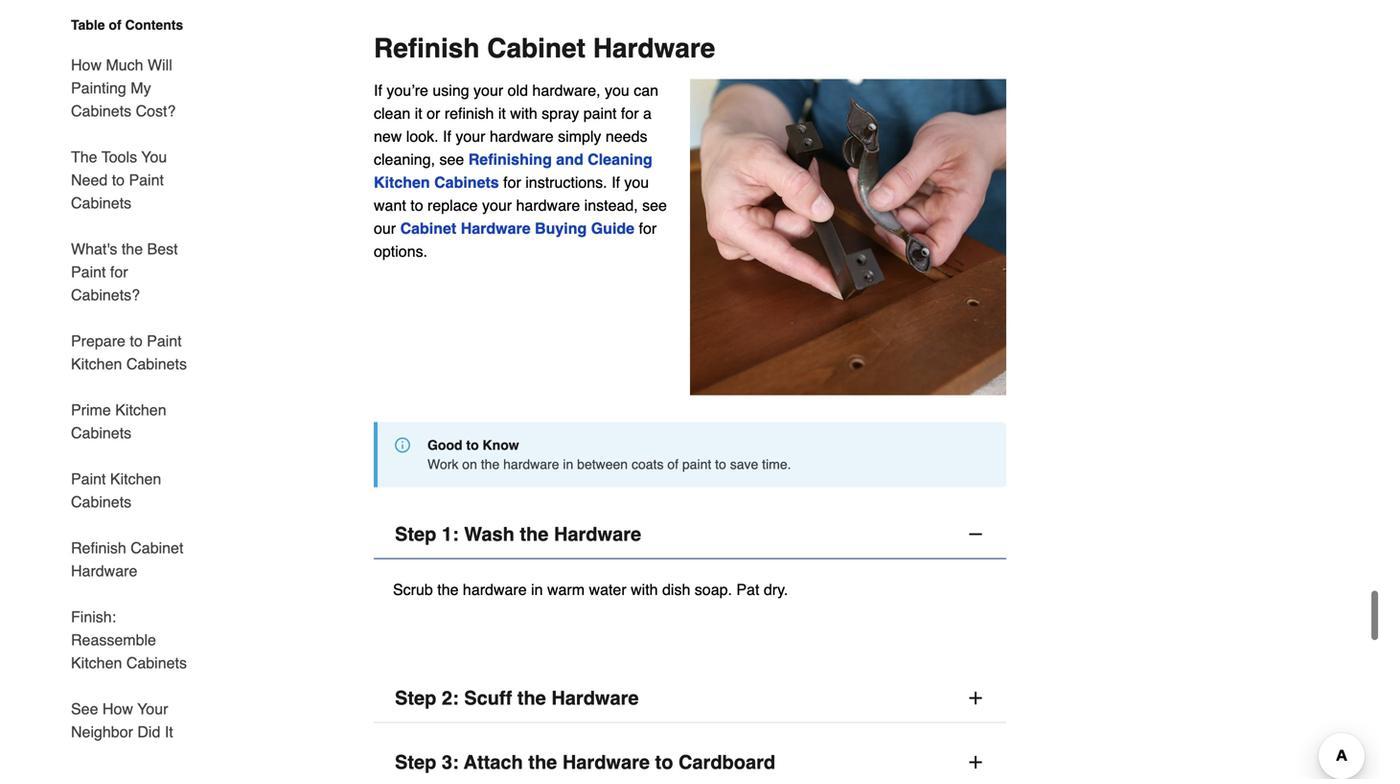 Task type: locate. For each thing, give the bounding box(es) containing it.
paint inside good to know work on the hardware in between coats of paint to save time.
[[682, 455, 711, 470]]

new
[[374, 126, 402, 143]]

1 vertical spatial paint
[[682, 455, 711, 470]]

to left cardboard
[[655, 750, 673, 772]]

0 vertical spatial how
[[71, 56, 102, 74]]

cleaning,
[[374, 149, 435, 166]]

1 horizontal spatial paint
[[682, 455, 711, 470]]

if down 'cleaning'
[[612, 172, 620, 189]]

0 horizontal spatial if
[[374, 80, 382, 97]]

paint right prepare
[[147, 332, 182, 350]]

step for step 3: attach the hardware to cardboard
[[395, 750, 436, 772]]

to right want
[[410, 195, 423, 212]]

1 horizontal spatial see
[[642, 195, 667, 212]]

refinish cabinet hardware up finish:
[[71, 539, 183, 580]]

cabinets up your
[[126, 654, 187, 672]]

attach
[[464, 750, 523, 772]]

0 vertical spatial plus image
[[966, 687, 985, 706]]

paint inside "paint kitchen cabinets"
[[71, 470, 106, 488]]

cleaning
[[588, 149, 653, 166]]

the right on
[[481, 455, 500, 470]]

instead,
[[584, 195, 638, 212]]

1 horizontal spatial cabinet
[[400, 218, 456, 235]]

cabinets inside how much will painting my cabinets cost?
[[71, 102, 131, 120]]

1 vertical spatial how
[[102, 700, 133, 718]]

cabinets down need
[[71, 194, 131, 212]]

hardware inside table of contents element
[[71, 562, 137, 580]]

save
[[730, 455, 758, 470]]

you
[[605, 80, 630, 97], [624, 172, 649, 189]]

0 vertical spatial refinish
[[374, 31, 480, 62]]

paint
[[129, 171, 164, 189], [71, 263, 106, 281], [147, 332, 182, 350], [71, 470, 106, 488]]

1 horizontal spatial in
[[563, 455, 573, 470]]

refinish inside refinish cabinet hardware
[[71, 539, 126, 557]]

what's
[[71, 240, 117, 258]]

in left between
[[563, 455, 573, 470]]

cardboard
[[679, 750, 776, 772]]

if
[[374, 80, 382, 97], [443, 126, 451, 143], [612, 172, 620, 189]]

scrub
[[393, 579, 433, 597]]

know
[[483, 436, 519, 451]]

will
[[148, 56, 172, 74]]

for left a
[[621, 103, 639, 120]]

replace
[[428, 195, 478, 212]]

0 horizontal spatial refinish cabinet hardware
[[71, 539, 183, 580]]

your
[[474, 80, 503, 97], [456, 126, 485, 143], [482, 195, 512, 212]]

1 horizontal spatial of
[[667, 455, 679, 470]]

cabinets
[[71, 102, 131, 120], [434, 172, 499, 189], [71, 194, 131, 212], [126, 355, 187, 373], [71, 424, 131, 442], [71, 493, 131, 511], [126, 654, 187, 672]]

2 vertical spatial your
[[482, 195, 512, 212]]

0 horizontal spatial cabinet
[[131, 539, 183, 557]]

with inside if you're using your old hardware, you can clean it or refinish it with spray paint for a new look. if your hardware simply needs cleaning, see
[[510, 103, 537, 120]]

for inside if you're using your old hardware, you can clean it or refinish it with spray paint for a new look. if your hardware simply needs cleaning, see
[[621, 103, 639, 120]]

dry.
[[764, 579, 788, 597]]

you're
[[387, 80, 428, 97]]

to inside prepare to paint kitchen cabinets
[[130, 332, 143, 350]]

0 vertical spatial see
[[439, 149, 464, 166]]

1 plus image from the top
[[966, 687, 985, 706]]

1 horizontal spatial with
[[631, 579, 658, 597]]

cabinet hardware buying guide link
[[400, 218, 635, 235]]

0 vertical spatial you
[[605, 80, 630, 97]]

finish:
[[71, 608, 116, 626]]

3:
[[442, 750, 459, 772]]

1 step from the top
[[395, 521, 436, 543]]

0 vertical spatial step
[[395, 521, 436, 543]]

0 vertical spatial if
[[374, 80, 382, 97]]

kitchen
[[374, 172, 430, 189], [71, 355, 122, 373], [115, 401, 166, 419], [110, 470, 161, 488], [71, 654, 122, 672]]

1 vertical spatial you
[[624, 172, 649, 189]]

see
[[439, 149, 464, 166], [642, 195, 667, 212]]

1 vertical spatial refinish
[[71, 539, 126, 557]]

hardware down know
[[503, 455, 559, 470]]

good to know work on the hardware in between coats of paint to save time.
[[428, 436, 791, 470]]

kitchen right prime
[[115, 401, 166, 419]]

refinish down "paint kitchen cabinets"
[[71, 539, 126, 557]]

cabinets inside "paint kitchen cabinets"
[[71, 493, 131, 511]]

plus image inside step 2: scuff the hardware button
[[966, 687, 985, 706]]

to inside the tools you need to paint cabinets
[[112, 171, 125, 189]]

with left dish
[[631, 579, 658, 597]]

paint inside prepare to paint kitchen cabinets
[[147, 332, 182, 350]]

0 horizontal spatial it
[[415, 103, 422, 120]]

to right prepare
[[130, 332, 143, 350]]

cost?
[[136, 102, 176, 120]]

cabinets up prime kitchen cabinets link
[[126, 355, 187, 373]]

pat
[[737, 579, 760, 597]]

2 vertical spatial step
[[395, 750, 436, 772]]

cabinets?
[[71, 286, 140, 304]]

if right look.
[[443, 126, 451, 143]]

paint left save at the bottom
[[682, 455, 711, 470]]

cabinets inside prime kitchen cabinets
[[71, 424, 131, 442]]

for instructions. if you want to replace your hardware instead, see our
[[374, 172, 667, 235]]

step left the 1:
[[395, 521, 436, 543]]

step left the 2: in the left bottom of the page
[[395, 685, 436, 707]]

if up clean
[[374, 80, 382, 97]]

see right the instead,
[[642, 195, 667, 212]]

0 vertical spatial with
[[510, 103, 537, 120]]

with
[[510, 103, 537, 120], [631, 579, 658, 597]]

you left can
[[605, 80, 630, 97]]

0 horizontal spatial in
[[531, 579, 543, 597]]

0 horizontal spatial refinish
[[71, 539, 126, 557]]

cabinets inside prepare to paint kitchen cabinets
[[126, 355, 187, 373]]

0 vertical spatial refinish cabinet hardware
[[374, 31, 715, 62]]

painting
[[71, 79, 126, 97]]

hardware up refinishing
[[490, 126, 554, 143]]

plus image inside the step 3: attach the hardware to cardboard button
[[966, 751, 985, 770]]

the left the best
[[122, 240, 143, 258]]

1 horizontal spatial refinish cabinet hardware
[[374, 31, 715, 62]]

1 it from the left
[[415, 103, 422, 120]]

1 vertical spatial plus image
[[966, 751, 985, 770]]

paint up the simply
[[584, 103, 617, 120]]

cabinets down prime
[[71, 424, 131, 442]]

of right the coats on the bottom
[[667, 455, 679, 470]]

prepare to paint kitchen cabinets
[[71, 332, 187, 373]]

hardware up buying
[[516, 195, 580, 212]]

cabinet up the 'old'
[[487, 31, 586, 62]]

to
[[112, 171, 125, 189], [410, 195, 423, 212], [130, 332, 143, 350], [466, 436, 479, 451], [715, 455, 726, 470], [655, 750, 673, 772]]

2 vertical spatial if
[[612, 172, 620, 189]]

paint down what's
[[71, 263, 106, 281]]

for inside what's the best paint for cabinets?
[[110, 263, 128, 281]]

paint inside the tools you need to paint cabinets
[[129, 171, 164, 189]]

hardware inside if you're using your old hardware, you can clean it or refinish it with spray paint for a new look. if your hardware simply needs cleaning, see
[[490, 126, 554, 143]]

1 horizontal spatial if
[[443, 126, 451, 143]]

1 vertical spatial see
[[642, 195, 667, 212]]

prime
[[71, 401, 111, 419]]

wash
[[464, 521, 515, 543]]

2 it from the left
[[498, 103, 506, 120]]

1 vertical spatial refinish cabinet hardware
[[71, 539, 183, 580]]

step 2: scuff the hardware button
[[374, 672, 1006, 721]]

to inside "for instructions. if you want to replace your hardware instead, see our"
[[410, 195, 423, 212]]

1 horizontal spatial it
[[498, 103, 506, 120]]

for inside for options.
[[639, 218, 657, 235]]

2 plus image from the top
[[966, 751, 985, 770]]

the inside the step 3: attach the hardware to cardboard button
[[528, 750, 557, 772]]

your up cabinet hardware buying guide
[[482, 195, 512, 212]]

old
[[508, 80, 528, 97]]

cabinets inside refinishing and cleaning kitchen cabinets
[[434, 172, 499, 189]]

of right table
[[109, 17, 121, 33]]

for inside "for instructions. if you want to replace your hardware instead, see our"
[[503, 172, 521, 189]]

2 horizontal spatial cabinet
[[487, 31, 586, 62]]

tools
[[101, 148, 137, 166]]

step 1: wash the hardware button
[[374, 508, 1006, 557]]

2 vertical spatial cabinet
[[131, 539, 183, 557]]

for right guide
[[639, 218, 657, 235]]

to inside the step 3: attach the hardware to cardboard button
[[655, 750, 673, 772]]

0 horizontal spatial see
[[439, 149, 464, 166]]

hardware
[[593, 31, 715, 62], [461, 218, 531, 235], [554, 521, 641, 543], [71, 562, 137, 580], [551, 685, 639, 707], [563, 750, 650, 772]]

0 vertical spatial in
[[563, 455, 573, 470]]

kitchen down reassemble
[[71, 654, 122, 672]]

it left or
[[415, 103, 422, 120]]

cabinet down replace
[[400, 218, 456, 235]]

your left the 'old'
[[474, 80, 503, 97]]

paint down prime kitchen cabinets
[[71, 470, 106, 488]]

cabinets down painting
[[71, 102, 131, 120]]

step 2: scuff the hardware
[[395, 685, 639, 707]]

in left warm
[[531, 579, 543, 597]]

with down the 'old'
[[510, 103, 537, 120]]

refinishing and cleaning kitchen cabinets
[[374, 149, 653, 189]]

refinish
[[374, 31, 480, 62], [71, 539, 126, 557]]

1 vertical spatial with
[[631, 579, 658, 597]]

0 vertical spatial cabinet
[[487, 31, 586, 62]]

how
[[71, 56, 102, 74], [102, 700, 133, 718]]

1 vertical spatial of
[[667, 455, 679, 470]]

cabinet down paint kitchen cabinets link
[[131, 539, 183, 557]]

0 vertical spatial of
[[109, 17, 121, 33]]

how up painting
[[71, 56, 102, 74]]

the right attach at bottom
[[528, 750, 557, 772]]

how up neighbor
[[102, 700, 133, 718]]

refinish cabinet hardware up hardware,
[[374, 31, 715, 62]]

step
[[395, 521, 436, 543], [395, 685, 436, 707], [395, 750, 436, 772]]

it right refinish
[[498, 103, 506, 120]]

2 step from the top
[[395, 685, 436, 707]]

refinish up you're
[[374, 31, 480, 62]]

2:
[[442, 685, 459, 707]]

kitchen inside prepare to paint kitchen cabinets
[[71, 355, 122, 373]]

step left 3:
[[395, 750, 436, 772]]

if inside "for instructions. if you want to replace your hardware instead, see our"
[[612, 172, 620, 189]]

hardware
[[490, 126, 554, 143], [516, 195, 580, 212], [503, 455, 559, 470], [463, 579, 527, 597]]

for up cabinets?
[[110, 263, 128, 281]]

kitchen down prepare
[[71, 355, 122, 373]]

to down tools
[[112, 171, 125, 189]]

plus image
[[966, 687, 985, 706], [966, 751, 985, 770]]

kitchen down cleaning,
[[374, 172, 430, 189]]

0 vertical spatial paint
[[584, 103, 617, 120]]

1 vertical spatial if
[[443, 126, 451, 143]]

hardware inside "for instructions. if you want to replace your hardware instead, see our"
[[516, 195, 580, 212]]

the inside good to know work on the hardware in between coats of paint to save time.
[[481, 455, 500, 470]]

cabinets up refinish cabinet hardware link on the left bottom of page
[[71, 493, 131, 511]]

hardware down wash
[[463, 579, 527, 597]]

finish: reassemble kitchen cabinets link
[[71, 594, 199, 686]]

1 vertical spatial step
[[395, 685, 436, 707]]

in
[[563, 455, 573, 470], [531, 579, 543, 597]]

the right scuff
[[517, 685, 546, 707]]

coats
[[632, 455, 664, 470]]

step 3: attach the hardware to cardboard
[[395, 750, 776, 772]]

your down refinish
[[456, 126, 485, 143]]

kitchen down prime kitchen cabinets link
[[110, 470, 161, 488]]

you down 'cleaning'
[[624, 172, 649, 189]]

3 step from the top
[[395, 750, 436, 772]]

0 horizontal spatial paint
[[584, 103, 617, 120]]

soap.
[[695, 579, 732, 597]]

the right wash
[[520, 521, 549, 543]]

0 horizontal spatial with
[[510, 103, 537, 120]]

what's the best paint for cabinets? link
[[71, 226, 199, 318]]

1 vertical spatial your
[[456, 126, 485, 143]]

cabinets up replace
[[434, 172, 499, 189]]

paint down you
[[129, 171, 164, 189]]

on
[[462, 455, 477, 470]]

see inside if you're using your old hardware, you can clean it or refinish it with spray paint for a new look. if your hardware simply needs cleaning, see
[[439, 149, 464, 166]]

see up replace
[[439, 149, 464, 166]]

for down refinishing
[[503, 172, 521, 189]]

2 horizontal spatial if
[[612, 172, 620, 189]]



Task type: vqa. For each thing, say whether or not it's contained in the screenshot.
middle Step
yes



Task type: describe. For each thing, give the bounding box(es) containing it.
kitchen inside "paint kitchen cabinets"
[[110, 470, 161, 488]]

want
[[374, 195, 406, 212]]

your
[[137, 700, 168, 718]]

cabinet hardware buying guide
[[400, 218, 635, 235]]

did
[[137, 723, 160, 741]]

0 horizontal spatial of
[[109, 17, 121, 33]]

using
[[433, 80, 469, 97]]

much
[[106, 56, 143, 74]]

it
[[165, 723, 173, 741]]

simply
[[558, 126, 601, 143]]

minus image
[[966, 523, 985, 542]]

need
[[71, 171, 108, 189]]

prime kitchen cabinets link
[[71, 387, 199, 456]]

see how your neighbor did it
[[71, 700, 173, 741]]

see
[[71, 700, 98, 718]]

refinish cabinet hardware inside table of contents element
[[71, 539, 183, 580]]

good
[[428, 436, 463, 451]]

warm
[[547, 579, 585, 597]]

spray
[[542, 103, 579, 120]]

table of contents
[[71, 17, 183, 33]]

1 vertical spatial cabinet
[[400, 218, 456, 235]]

a person holding cabinet hardware in front of a door. image
[[690, 77, 1006, 394]]

paint kitchen cabinets
[[71, 470, 161, 511]]

plus image for step 2: scuff the hardware
[[966, 687, 985, 706]]

cabinet inside table of contents element
[[131, 539, 183, 557]]

instructions.
[[526, 172, 607, 189]]

guide
[[591, 218, 635, 235]]

you inside "for instructions. if you want to replace your hardware instead, see our"
[[624, 172, 649, 189]]

prime kitchen cabinets
[[71, 401, 166, 442]]

your inside "for instructions. if you want to replace your hardware instead, see our"
[[482, 195, 512, 212]]

refinishing and cleaning kitchen cabinets link
[[374, 149, 653, 189]]

the inside step 1: wash the hardware button
[[520, 521, 549, 543]]

our
[[374, 218, 396, 235]]

or
[[427, 103, 440, 120]]

finish: reassemble kitchen cabinets
[[71, 608, 187, 672]]

and
[[556, 149, 583, 166]]

to left save at the bottom
[[715, 455, 726, 470]]

best
[[147, 240, 178, 258]]

neighbor
[[71, 723, 133, 741]]

you inside if you're using your old hardware, you can clean it or refinish it with spray paint for a new look. if your hardware simply needs cleaning, see
[[605, 80, 630, 97]]

my
[[131, 79, 151, 97]]

1:
[[442, 521, 459, 543]]

for options.
[[374, 218, 657, 258]]

1 horizontal spatial refinish
[[374, 31, 480, 62]]

in inside good to know work on the hardware in between coats of paint to save time.
[[563, 455, 573, 470]]

1 vertical spatial in
[[531, 579, 543, 597]]

refinish
[[445, 103, 494, 120]]

see how your neighbor did it link
[[71, 686, 199, 744]]

of inside good to know work on the hardware in between coats of paint to save time.
[[667, 455, 679, 470]]

dish
[[662, 579, 690, 597]]

cabinets inside finish: reassemble kitchen cabinets
[[126, 654, 187, 672]]

step 1: wash the hardware
[[395, 521, 641, 543]]

look.
[[406, 126, 439, 143]]

paint kitchen cabinets link
[[71, 456, 199, 525]]

plus image for step 3: attach the hardware to cardboard
[[966, 751, 985, 770]]

buying
[[535, 218, 587, 235]]

how much will painting my cabinets cost? link
[[71, 42, 199, 134]]

a
[[643, 103, 652, 120]]

how much will painting my cabinets cost?
[[71, 56, 176, 120]]

step for step 1: wash the hardware
[[395, 521, 436, 543]]

how inside how much will painting my cabinets cost?
[[71, 56, 102, 74]]

prepare
[[71, 332, 125, 350]]

to up on
[[466, 436, 479, 451]]

step 3: attach the hardware to cardboard button
[[374, 737, 1006, 779]]

kitchen inside refinishing and cleaning kitchen cabinets
[[374, 172, 430, 189]]

table
[[71, 17, 105, 33]]

reassemble
[[71, 631, 156, 649]]

paint inside if you're using your old hardware, you can clean it or refinish it with spray paint for a new look. if your hardware simply needs cleaning, see
[[584, 103, 617, 120]]

kitchen inside prime kitchen cabinets
[[115, 401, 166, 419]]

info image
[[395, 436, 410, 451]]

you
[[141, 148, 167, 166]]

needs
[[606, 126, 647, 143]]

time.
[[762, 455, 791, 470]]

the tools you need to paint cabinets link
[[71, 134, 199, 226]]

between
[[577, 455, 628, 470]]

hardware inside good to know work on the hardware in between coats of paint to save time.
[[503, 455, 559, 470]]

water
[[589, 579, 627, 597]]

refinishing
[[468, 149, 552, 166]]

options.
[[374, 241, 428, 258]]

scuff
[[464, 685, 512, 707]]

clean
[[374, 103, 410, 120]]

what's the best paint for cabinets?
[[71, 240, 178, 304]]

scrub the hardware in warm water with dish soap. pat dry.
[[393, 579, 788, 597]]

can
[[634, 80, 659, 97]]

the inside what's the best paint for cabinets?
[[122, 240, 143, 258]]

table of contents element
[[56, 15, 199, 744]]

work
[[428, 455, 459, 470]]

0 vertical spatial your
[[474, 80, 503, 97]]

prepare to paint kitchen cabinets link
[[71, 318, 199, 387]]

the right scrub
[[437, 579, 459, 597]]

contents
[[125, 17, 183, 33]]

step for step 2: scuff the hardware
[[395, 685, 436, 707]]

see inside "for instructions. if you want to replace your hardware instead, see our"
[[642, 195, 667, 212]]

kitchen inside finish: reassemble kitchen cabinets
[[71, 654, 122, 672]]

cabinets inside the tools you need to paint cabinets
[[71, 194, 131, 212]]

if you're using your old hardware, you can clean it or refinish it with spray paint for a new look. if your hardware simply needs cleaning, see
[[374, 80, 659, 166]]

hardware,
[[532, 80, 601, 97]]

the
[[71, 148, 97, 166]]

paint inside what's the best paint for cabinets?
[[71, 263, 106, 281]]

how inside see how your neighbor did it
[[102, 700, 133, 718]]

the inside step 2: scuff the hardware button
[[517, 685, 546, 707]]

refinish cabinet hardware link
[[71, 525, 199, 594]]



